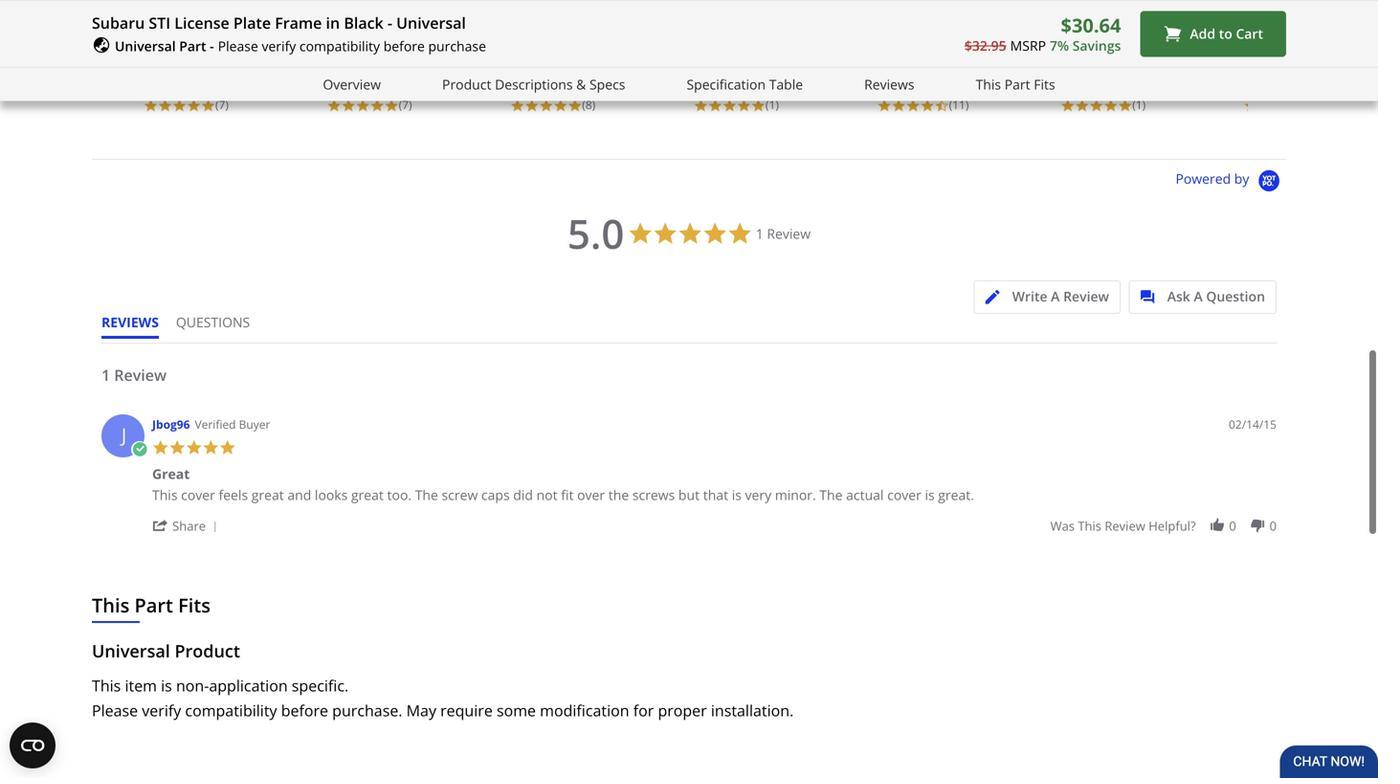 Task type: vqa. For each thing, say whether or not it's contained in the screenshot.
SSSAVE5
no



Task type: describe. For each thing, give the bounding box(es) containing it.
universal product
[[92, 639, 240, 663]]

is inside this item is non-application specific. please verify compatibility before purchase. may require some modification for proper installation.
[[161, 675, 172, 696]]

engine
[[411, 79, 450, 96]]

vote down review by jbog96 on 14 feb 2015 image
[[1249, 517, 1266, 534]]

part inside this part fits 'link'
[[1005, 75, 1030, 93]]

great
[[152, 464, 190, 483]]

universal part - please verify compatibility before purchase
[[115, 37, 486, 55]]

review
[[1105, 517, 1145, 534]]

tomei
[[144, 79, 180, 96]]

screw
[[442, 485, 478, 504]]

tab list containing reviews
[[101, 313, 267, 342]]

this up universal product
[[92, 592, 130, 618]]

5.0
[[567, 206, 624, 261]]

1 horizontal spatial is
[[732, 485, 742, 504]]

1 horizontal spatial 1 review
[[756, 224, 811, 242]]

tomei expreme ti titantium cat-back...
[[144, 79, 371, 96]]

seperator image
[[209, 521, 221, 533]]

not
[[537, 485, 558, 504]]

expreme
[[183, 79, 234, 96]]

2 1 total reviews element from the left
[[1061, 96, 1214, 113]]

2 oil from the left
[[586, 79, 602, 96]]

wrx
[[684, 79, 710, 96]]

table
[[769, 75, 803, 93]]

(7) for tomei expreme ti titantium cat-back... link
[[215, 96, 229, 112]]

2 0 from the left
[[1270, 517, 1277, 534]]

1 horizontal spatial compatibility
[[299, 37, 380, 55]]

overview link
[[323, 73, 381, 95]]

compatibility inside this item is non-application specific. please verify compatibility before purchase. may require some modification for proper installation.
[[185, 700, 277, 720]]

questions
[[176, 313, 250, 331]]

5.0 star rating element
[[567, 206, 624, 261]]

specific.
[[292, 675, 349, 696]]

cat-
[[310, 79, 333, 96]]

0 horizontal spatial 1
[[101, 364, 110, 385]]

subaru oem oil filter - 2015+ wrx link
[[510, 0, 710, 96]]

2 (1) from the left
[[1132, 96, 1146, 112]]

specs
[[590, 75, 625, 93]]

ask a question button
[[1129, 280, 1277, 314]]

product descriptions & specs link
[[442, 73, 625, 95]]

2015+
[[645, 79, 681, 96]]

a for ask
[[1194, 287, 1203, 305]]

product descriptions & specs
[[442, 75, 625, 93]]

n/a link
[[877, 0, 1030, 96]]

fumoto quick engine oil drain valve... link
[[327, 0, 548, 96]]

(11)
[[949, 96, 969, 112]]

0 vertical spatial -
[[387, 12, 392, 33]]

this part fits link
[[976, 73, 1055, 95]]

please inside this item is non-application specific. please verify compatibility before purchase. may require some modification for proper installation.
[[92, 700, 138, 720]]

license
[[174, 12, 229, 33]]

1 1 total reviews element from the left
[[694, 96, 847, 113]]

2 great from the left
[[351, 485, 384, 504]]

great.
[[938, 485, 974, 504]]

vote up review by jbog96 on 14 feb 2015 image
[[1209, 517, 1226, 534]]

feels
[[219, 485, 248, 504]]

subaru for subaru sti license plate frame in black - universal
[[92, 12, 145, 33]]

by
[[1234, 169, 1249, 187]]

0 vertical spatial please
[[218, 37, 258, 55]]

fumoto quick engine oil drain valve...
[[327, 79, 548, 96]]

non-
[[176, 675, 209, 696]]

titantium
[[251, 79, 307, 96]]

group containing was this review helpful?
[[1050, 517, 1277, 534]]

and
[[287, 485, 311, 504]]

8 total reviews element
[[510, 96, 663, 113]]

fumoto
[[327, 79, 372, 96]]

frame
[[275, 12, 322, 33]]

savings
[[1073, 36, 1121, 55]]

- inside subaru oem oil filter - 2015+ wrx link
[[638, 79, 642, 96]]

0 horizontal spatial review
[[114, 364, 167, 385]]

verified buyer heading
[[195, 416, 270, 432]]

the
[[608, 485, 629, 504]]

specification table
[[687, 75, 803, 93]]

write no frame image
[[985, 290, 1009, 304]]

circle checkmark image
[[131, 441, 148, 458]]

0 vertical spatial part
[[179, 37, 206, 55]]

1 horizontal spatial verify
[[262, 37, 296, 55]]

item
[[125, 675, 157, 696]]

helpful?
[[1149, 517, 1196, 534]]

very
[[745, 485, 771, 504]]

$32.95
[[965, 36, 1006, 55]]

filter
[[605, 79, 635, 96]]

great heading
[[152, 464, 190, 486]]

was this review helpful?
[[1050, 517, 1196, 534]]

over
[[577, 485, 605, 504]]

specification table link
[[687, 73, 803, 95]]

verified
[[195, 416, 236, 432]]

half star image
[[935, 98, 949, 113]]

did
[[513, 485, 533, 504]]

but
[[678, 485, 700, 504]]

write
[[1012, 287, 1048, 305]]

question
[[1206, 287, 1265, 305]]

0 vertical spatial before
[[383, 37, 425, 55]]

quick
[[375, 79, 408, 96]]

buyer
[[239, 416, 270, 432]]

2 the from the left
[[820, 485, 843, 504]]

&
[[576, 75, 586, 93]]

1 vertical spatial 1 review
[[101, 364, 167, 385]]

1 horizontal spatial 1
[[756, 224, 763, 242]]

j
[[121, 421, 127, 448]]

jbog96
[[152, 416, 190, 432]]

0 vertical spatial this part fits
[[976, 75, 1055, 93]]

ask a question
[[1167, 287, 1265, 305]]

powered by
[[1176, 169, 1253, 187]]

subaru sti license plate frame in black - universal
[[92, 12, 466, 33]]

7%
[[1050, 36, 1069, 55]]

verify inside this item is non-application specific. please verify compatibility before purchase. may require some modification for proper installation.
[[142, 700, 181, 720]]

$30.64
[[1061, 12, 1121, 38]]

msrp
[[1010, 36, 1046, 55]]

iridium
[[758, 79, 799, 96]]

a for write
[[1051, 287, 1060, 305]]

7 total reviews element for fumoto quick engine oil drain valve... 'link'
[[327, 96, 480, 113]]

laser
[[723, 79, 754, 96]]

this
[[1078, 517, 1102, 534]]

modification
[[540, 700, 629, 720]]

11 total reviews element
[[877, 96, 1030, 113]]

stock
[[803, 79, 834, 96]]

may
[[406, 700, 436, 720]]

descriptions
[[495, 75, 573, 93]]



Task type: locate. For each thing, give the bounding box(es) containing it.
universal down "sti"
[[115, 37, 176, 55]]

please down item
[[92, 700, 138, 720]]

this
[[976, 75, 1001, 93], [152, 485, 178, 504], [92, 592, 130, 618], [92, 675, 121, 696]]

2 a from the left
[[1194, 287, 1203, 305]]

write a review button
[[974, 280, 1121, 314]]

0 vertical spatial fits
[[1034, 75, 1055, 93]]

reviews
[[864, 75, 915, 93]]

ngk
[[694, 79, 720, 96]]

(7) right back...
[[399, 96, 412, 112]]

1 0 from the left
[[1229, 517, 1236, 534]]

fits inside this part fits 'link'
[[1034, 75, 1055, 93]]

1 vertical spatial before
[[281, 700, 328, 720]]

1 vertical spatial this part fits
[[92, 592, 211, 618]]

was
[[1050, 517, 1075, 534]]

to
[[1219, 25, 1232, 43]]

fit
[[561, 485, 574, 504]]

subaru left the oem on the top of page
[[510, 79, 552, 96]]

write a review
[[1012, 287, 1109, 305]]

1 the from the left
[[415, 485, 438, 504]]

1 horizontal spatial (7)
[[399, 96, 412, 112]]

product
[[442, 75, 491, 93], [175, 639, 240, 663]]

please down plate
[[218, 37, 258, 55]]

(7) for fumoto quick engine oil drain valve... 'link'
[[399, 96, 412, 112]]

(7) left ti
[[215, 96, 229, 112]]

great left too.
[[351, 485, 384, 504]]

0 vertical spatial 1 review
[[756, 224, 811, 242]]

0 right vote down review by jbog96 on 14 feb 2015 "image"
[[1270, 517, 1277, 534]]

a
[[1051, 287, 1060, 305], [1194, 287, 1203, 305]]

1 vertical spatial product
[[175, 639, 240, 663]]

add to cart
[[1190, 25, 1263, 43]]

1 horizontal spatial 1 total reviews element
[[1061, 96, 1214, 113]]

(7)
[[215, 96, 229, 112], [399, 96, 412, 112]]

1 horizontal spatial this part fits
[[976, 75, 1055, 93]]

before inside this item is non-application specific. please verify compatibility before purchase. may require some modification for proper installation.
[[281, 700, 328, 720]]

oil right & at the top left of page
[[586, 79, 602, 96]]

purchase
[[428, 37, 486, 55]]

1 (7) from the left
[[215, 96, 229, 112]]

0 horizontal spatial (7)
[[215, 96, 229, 112]]

1 vertical spatial universal
[[115, 37, 176, 55]]

2 vertical spatial part
[[134, 592, 173, 618]]

2 vertical spatial universal
[[92, 639, 170, 663]]

subaru oem oil filter - 2015+ wrx
[[510, 79, 710, 96]]

1 review
[[756, 224, 811, 242], [101, 364, 167, 385]]

some
[[497, 700, 536, 720]]

0 vertical spatial subaru
[[92, 12, 145, 33]]

1 horizontal spatial oil
[[586, 79, 602, 96]]

compatibility down in on the left top of page
[[299, 37, 380, 55]]

universal up item
[[92, 639, 170, 663]]

review inside dropdown button
[[1063, 287, 1109, 305]]

0 right vote up review by jbog96 on 14 feb 2015 image
[[1229, 517, 1236, 534]]

1 horizontal spatial great
[[351, 485, 384, 504]]

- down license
[[210, 37, 214, 55]]

0 horizontal spatial please
[[92, 700, 138, 720]]

subaru left "sti"
[[92, 12, 145, 33]]

2 (7) from the left
[[399, 96, 412, 112]]

verify down subaru sti license plate frame in black - universal
[[262, 37, 296, 55]]

0 horizontal spatial product
[[175, 639, 240, 663]]

1 horizontal spatial please
[[218, 37, 258, 55]]

back...
[[333, 79, 371, 96]]

require
[[440, 700, 493, 720]]

0 horizontal spatial part
[[134, 592, 173, 618]]

this inside 'link'
[[976, 75, 1001, 93]]

this inside this item is non-application specific. please verify compatibility before purchase. may require some modification for proper installation.
[[92, 675, 121, 696]]

1 vertical spatial review
[[1063, 287, 1109, 305]]

this down $32.95
[[976, 75, 1001, 93]]

this down the great
[[152, 485, 178, 504]]

oem
[[555, 79, 583, 96]]

before
[[383, 37, 425, 55], [281, 700, 328, 720]]

0 horizontal spatial compatibility
[[185, 700, 277, 720]]

1 total reviews element down table
[[694, 96, 847, 113]]

0 horizontal spatial cover
[[181, 485, 215, 504]]

cover
[[181, 485, 215, 504], [887, 485, 921, 504]]

0 horizontal spatial 1 total reviews element
[[694, 96, 847, 113]]

1 horizontal spatial before
[[383, 37, 425, 55]]

plate
[[233, 12, 271, 33]]

share button
[[152, 516, 224, 534]]

the right too.
[[415, 485, 438, 504]]

this part fits up universal product
[[92, 592, 211, 618]]

0 horizontal spatial -
[[210, 37, 214, 55]]

1
[[756, 224, 763, 242], [101, 364, 110, 385]]

too.
[[387, 485, 412, 504]]

1 vertical spatial part
[[1005, 75, 1030, 93]]

powered by link
[[1176, 169, 1286, 193]]

is left great.
[[925, 485, 935, 504]]

black
[[344, 12, 384, 33]]

before up quick
[[383, 37, 425, 55]]

1 vertical spatial please
[[92, 700, 138, 720]]

subaru
[[92, 12, 145, 33], [510, 79, 552, 96]]

0 vertical spatial compatibility
[[299, 37, 380, 55]]

2 7 total reviews element from the left
[[327, 96, 480, 113]]

part down license
[[179, 37, 206, 55]]

1 a from the left
[[1051, 287, 1060, 305]]

1 horizontal spatial (1)
[[1132, 96, 1146, 112]]

0
[[1229, 517, 1236, 534], [1270, 517, 1277, 534]]

is right that
[[732, 485, 742, 504]]

0 horizontal spatial is
[[161, 675, 172, 696]]

the left the actual
[[820, 485, 843, 504]]

$30.64 $32.95 msrp 7% savings
[[965, 12, 1121, 55]]

star image
[[158, 98, 172, 113], [187, 98, 201, 113], [201, 98, 215, 113], [327, 98, 341, 113], [341, 98, 356, 113], [356, 98, 370, 113], [510, 98, 525, 113], [525, 98, 539, 113], [539, 98, 553, 113], [737, 98, 751, 113], [751, 98, 766, 113], [906, 98, 920, 113], [1089, 98, 1104, 113], [1104, 98, 1118, 113], [1118, 98, 1132, 113], [202, 439, 219, 456], [219, 439, 236, 456]]

3 total reviews element
[[1244, 96, 1378, 113]]

product up non-
[[175, 639, 240, 663]]

product down purchase
[[442, 75, 491, 93]]

(3)
[[1316, 96, 1329, 112]]

dialog image
[[1140, 290, 1164, 304]]

2 vertical spatial -
[[638, 79, 642, 96]]

2 horizontal spatial -
[[638, 79, 642, 96]]

part up universal product
[[134, 592, 173, 618]]

1 horizontal spatial cover
[[887, 485, 921, 504]]

0 horizontal spatial (1)
[[766, 96, 779, 112]]

subaru for subaru oem oil filter - 2015+ wrx
[[510, 79, 552, 96]]

this inside great this cover feels great and looks great too. the screw caps did not fit over the screws but that is very minor. the actual cover is great.
[[152, 485, 178, 504]]

is
[[732, 485, 742, 504], [925, 485, 935, 504], [161, 675, 172, 696]]

overview
[[323, 75, 381, 93]]

sti
[[149, 12, 170, 33]]

7 total reviews element for tomei expreme ti titantium cat-back... link
[[144, 96, 297, 113]]

1 vertical spatial verify
[[142, 700, 181, 720]]

1 vertical spatial compatibility
[[185, 700, 277, 720]]

looks
[[315, 485, 348, 504]]

(8)
[[582, 96, 595, 112]]

0 horizontal spatial fits
[[178, 592, 211, 618]]

application
[[209, 675, 288, 696]]

verify
[[262, 37, 296, 55], [142, 700, 181, 720]]

drain
[[473, 79, 505, 96]]

1 vertical spatial -
[[210, 37, 214, 55]]

cover up share dropdown button
[[181, 485, 215, 504]]

oil left drain
[[454, 79, 470, 96]]

universal
[[396, 12, 466, 33], [115, 37, 176, 55], [92, 639, 170, 663]]

2 vertical spatial review
[[114, 364, 167, 385]]

jbog96 verified buyer
[[152, 416, 270, 432]]

powered
[[1176, 169, 1231, 187]]

minor.
[[775, 485, 816, 504]]

0 vertical spatial product
[[442, 75, 491, 93]]

the
[[415, 485, 438, 504], [820, 485, 843, 504]]

add
[[1190, 25, 1216, 43]]

heat
[[837, 79, 864, 96]]

that
[[703, 485, 728, 504]]

add to cart button
[[1140, 11, 1286, 57]]

0 horizontal spatial this part fits
[[92, 592, 211, 618]]

oil inside 'link'
[[454, 79, 470, 96]]

0 horizontal spatial 7 total reviews element
[[144, 96, 297, 113]]

review date 02/14/15 element
[[1229, 416, 1277, 432]]

1 horizontal spatial part
[[179, 37, 206, 55]]

0 vertical spatial universal
[[396, 12, 466, 33]]

tomei expreme ti titantium cat-back... link
[[144, 0, 371, 96]]

verify down item
[[142, 700, 181, 720]]

1 horizontal spatial the
[[820, 485, 843, 504]]

open widget image
[[10, 723, 56, 768]]

before down specific.
[[281, 700, 328, 720]]

cover right the actual
[[887, 485, 921, 504]]

0 horizontal spatial great
[[251, 485, 284, 504]]

is right item
[[161, 675, 172, 696]]

ask
[[1167, 287, 1190, 305]]

part down msrp
[[1005, 75, 1030, 93]]

1 horizontal spatial product
[[442, 75, 491, 93]]

(1)
[[766, 96, 779, 112], [1132, 96, 1146, 112]]

universal for universal part - please verify compatibility before purchase
[[115, 37, 176, 55]]

2 cover from the left
[[887, 485, 921, 504]]

2 horizontal spatial part
[[1005, 75, 1030, 93]]

1 horizontal spatial subaru
[[510, 79, 552, 96]]

star image
[[144, 98, 158, 113], [172, 98, 187, 113], [370, 98, 384, 113], [384, 98, 399, 113], [553, 98, 568, 113], [568, 98, 582, 113], [694, 98, 708, 113], [708, 98, 722, 113], [722, 98, 737, 113], [877, 98, 892, 113], [892, 98, 906, 113], [920, 98, 935, 113], [1061, 98, 1075, 113], [1075, 98, 1089, 113], [1244, 98, 1258, 113], [152, 439, 169, 456], [169, 439, 186, 456], [186, 439, 202, 456]]

product inside the product descriptions & specs link
[[442, 75, 491, 93]]

0 vertical spatial verify
[[262, 37, 296, 55]]

1 vertical spatial 1
[[101, 364, 110, 385]]

02/14/15
[[1229, 416, 1277, 432]]

2 horizontal spatial is
[[925, 485, 935, 504]]

1 horizontal spatial -
[[387, 12, 392, 33]]

reviews
[[101, 313, 159, 331]]

1 vertical spatial subaru
[[510, 79, 552, 96]]

1 horizontal spatial a
[[1194, 287, 1203, 305]]

cart
[[1236, 25, 1263, 43]]

great this cover feels great and looks great too. the screw caps did not fit over the screws but that is very minor. the actual cover is great.
[[152, 464, 974, 504]]

0 horizontal spatial subaru
[[92, 12, 145, 33]]

1 horizontal spatial review
[[767, 224, 811, 242]]

ngk laser iridium stock heat range... link
[[694, 0, 913, 96]]

7 total reviews element
[[144, 96, 297, 113], [327, 96, 480, 113]]

0 horizontal spatial 1 review
[[101, 364, 167, 385]]

1 7 total reviews element from the left
[[144, 96, 297, 113]]

a right write
[[1051, 287, 1060, 305]]

fits down 7%
[[1034, 75, 1055, 93]]

0 horizontal spatial a
[[1051, 287, 1060, 305]]

1 horizontal spatial 7 total reviews element
[[327, 96, 480, 113]]

0 horizontal spatial verify
[[142, 700, 181, 720]]

this left item
[[92, 675, 121, 696]]

ngk laser iridium stock heat range...
[[694, 79, 913, 96]]

2 horizontal spatial review
[[1063, 287, 1109, 305]]

specification
[[687, 75, 766, 93]]

great left and
[[251, 485, 284, 504]]

0 horizontal spatial the
[[415, 485, 438, 504]]

universal up purchase
[[396, 12, 466, 33]]

for
[[633, 700, 654, 720]]

1 total reviews element
[[694, 96, 847, 113], [1061, 96, 1214, 113]]

0 horizontal spatial oil
[[454, 79, 470, 96]]

universal for universal product
[[92, 639, 170, 663]]

tab list
[[101, 313, 267, 342]]

compatibility down application
[[185, 700, 277, 720]]

a right ask
[[1194, 287, 1203, 305]]

1 oil from the left
[[454, 79, 470, 96]]

fits up universal product
[[178, 592, 211, 618]]

1 great from the left
[[251, 485, 284, 504]]

0 vertical spatial 1
[[756, 224, 763, 242]]

n/a
[[877, 79, 899, 96]]

-
[[387, 12, 392, 33], [210, 37, 214, 55], [638, 79, 642, 96]]

1 horizontal spatial 0
[[1270, 517, 1277, 534]]

share image
[[152, 517, 169, 534]]

proper
[[658, 700, 707, 720]]

- right black
[[387, 12, 392, 33]]

1 vertical spatial fits
[[178, 592, 211, 618]]

fits
[[1034, 75, 1055, 93], [178, 592, 211, 618]]

group
[[1050, 517, 1277, 534]]

ti
[[238, 79, 248, 96]]

0 horizontal spatial 0
[[1229, 517, 1236, 534]]

0 vertical spatial review
[[767, 224, 811, 242]]

- right filter at the left top
[[638, 79, 642, 96]]

oil
[[454, 79, 470, 96], [586, 79, 602, 96]]

1 (1) from the left
[[766, 96, 779, 112]]

caps
[[481, 485, 510, 504]]

in
[[326, 12, 340, 33]]

0 horizontal spatial before
[[281, 700, 328, 720]]

1 cover from the left
[[181, 485, 215, 504]]

1 total reviews element down savings
[[1061, 96, 1214, 113]]

1 horizontal spatial fits
[[1034, 75, 1055, 93]]

subaru inside subaru oem oil filter - 2015+ wrx link
[[510, 79, 552, 96]]

this part fits down msrp
[[976, 75, 1055, 93]]

purchase.
[[332, 700, 402, 720]]



